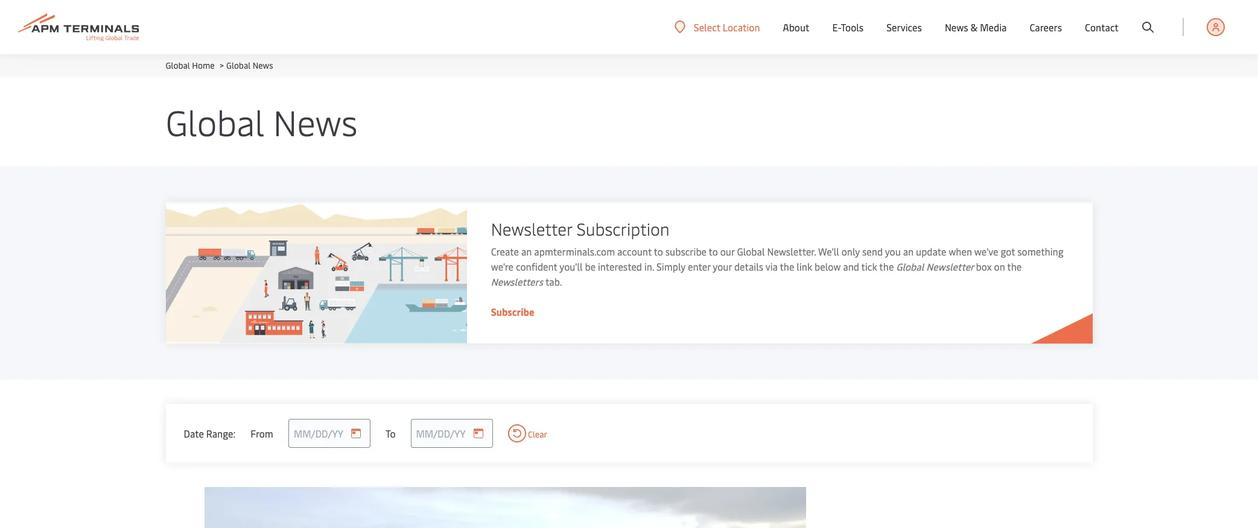 Task type: vqa. For each thing, say whether or not it's contained in the screenshot.
Create
yes



Task type: describe. For each thing, give the bounding box(es) containing it.
subscribe
[[666, 245, 707, 258]]

global home link
[[166, 60, 215, 71]]

about button
[[783, 0, 810, 54]]

to
[[386, 427, 396, 440]]

we'll
[[819, 245, 840, 258]]

range:
[[206, 427, 236, 440]]

2 an from the left
[[904, 245, 914, 258]]

clear
[[526, 429, 548, 441]]

1 vertical spatial news
[[253, 60, 273, 71]]

we're
[[491, 260, 514, 274]]

e-
[[833, 21, 841, 34]]

below
[[815, 260, 841, 274]]

To text field
[[411, 420, 493, 449]]

news inside dropdown button
[[946, 21, 969, 34]]

e-tools
[[833, 21, 864, 34]]

you'll
[[560, 260, 583, 274]]

simply
[[657, 260, 686, 274]]

update
[[917, 245, 947, 258]]

global for global newsletter box on the newsletters tab.
[[897, 260, 925, 274]]

global right >
[[226, 60, 251, 71]]

apmterminals.com
[[535, 245, 615, 258]]

newsletter inside global newsletter box on the newsletters tab.
[[927, 260, 974, 274]]

confident
[[516, 260, 558, 274]]

2 vertical spatial news
[[273, 98, 358, 146]]

global for global news
[[166, 98, 265, 146]]

interested
[[598, 260, 642, 274]]

got
[[1001, 245, 1016, 258]]

tick
[[862, 260, 878, 274]]

global home > global news
[[166, 60, 273, 71]]

only
[[842, 245, 861, 258]]

from
[[251, 427, 273, 440]]

be
[[585, 260, 596, 274]]

services button
[[887, 0, 923, 54]]

about
[[783, 21, 810, 34]]

global news
[[166, 98, 358, 146]]

enter
[[688, 260, 711, 274]]

&
[[971, 21, 978, 34]]

home
[[192, 60, 215, 71]]

>
[[220, 60, 224, 71]]

subscription
[[577, 217, 670, 240]]

create an apmterminals.com account to subscribe to our global newsletter. we'll only send you an update when we've got something we're confident you'll be interested in. simply enter your details via the link below and tick the
[[491, 245, 1064, 274]]

global for global home > global news
[[166, 60, 190, 71]]

tools
[[841, 21, 864, 34]]

contact button
[[1086, 0, 1120, 54]]

global inside create an apmterminals.com account to subscribe to our global newsletter. we'll only send you an update when we've got something we're confident you'll be interested in. simply enter your details via the link below and tick the
[[738, 245, 765, 258]]

the inside global newsletter box on the newsletters tab.
[[1008, 260, 1022, 274]]



Task type: locate. For each thing, give the bounding box(es) containing it.
something
[[1018, 245, 1064, 258]]

careers
[[1030, 21, 1063, 34]]

220112 ptp to invest image
[[204, 488, 807, 529]]

container terminal illustration image
[[166, 203, 467, 344]]

newsletter up create
[[491, 217, 573, 240]]

create
[[491, 245, 519, 258]]

date
[[184, 427, 204, 440]]

0 horizontal spatial the
[[780, 260, 795, 274]]

2 to from the left
[[709, 245, 719, 258]]

your
[[713, 260, 732, 274]]

select
[[694, 20, 721, 34]]

an
[[522, 245, 532, 258], [904, 245, 914, 258]]

you
[[886, 245, 901, 258]]

news & media button
[[946, 0, 1007, 54]]

1 to from the left
[[654, 245, 664, 258]]

to left our
[[709, 245, 719, 258]]

newsletter down "when"
[[927, 260, 974, 274]]

global newsletter box on the newsletters tab.
[[491, 260, 1022, 289]]

and
[[844, 260, 860, 274]]

via
[[766, 260, 778, 274]]

0 vertical spatial newsletter
[[491, 217, 573, 240]]

1 an from the left
[[522, 245, 532, 258]]

location
[[723, 20, 761, 34]]

select location
[[694, 20, 761, 34]]

0 horizontal spatial to
[[654, 245, 664, 258]]

1 horizontal spatial the
[[880, 260, 894, 274]]

the down you
[[880, 260, 894, 274]]

global down you
[[897, 260, 925, 274]]

subscribe
[[491, 306, 535, 319]]

the right on at the right of the page
[[1008, 260, 1022, 274]]

global
[[166, 60, 190, 71], [226, 60, 251, 71], [166, 98, 265, 146], [738, 245, 765, 258], [897, 260, 925, 274]]

0 horizontal spatial an
[[522, 245, 532, 258]]

global up the details
[[738, 245, 765, 258]]

0 horizontal spatial newsletter
[[491, 217, 573, 240]]

2 the from the left
[[880, 260, 894, 274]]

send
[[863, 245, 883, 258]]

on
[[995, 260, 1006, 274]]

date range:
[[184, 427, 236, 440]]

news
[[946, 21, 969, 34], [253, 60, 273, 71], [273, 98, 358, 146]]

services
[[887, 21, 923, 34]]

media
[[981, 21, 1007, 34]]

1 vertical spatial newsletter
[[927, 260, 974, 274]]

to
[[654, 245, 664, 258], [709, 245, 719, 258]]

in.
[[645, 260, 655, 274]]

account
[[618, 245, 652, 258]]

the right via
[[780, 260, 795, 274]]

careers button
[[1030, 0, 1063, 54]]

newsletter
[[491, 217, 573, 240], [927, 260, 974, 274]]

1 horizontal spatial an
[[904, 245, 914, 258]]

e-tools button
[[833, 0, 864, 54]]

tab.
[[546, 275, 562, 289]]

1 the from the left
[[780, 260, 795, 274]]

3 the from the left
[[1008, 260, 1022, 274]]

an up confident
[[522, 245, 532, 258]]

global down global home > global news
[[166, 98, 265, 146]]

newsletter subscription
[[491, 217, 670, 240]]

we've
[[975, 245, 999, 258]]

From text field
[[289, 420, 371, 449]]

newsletter.
[[768, 245, 817, 258]]

global inside global newsletter box on the newsletters tab.
[[897, 260, 925, 274]]

1 horizontal spatial to
[[709, 245, 719, 258]]

1 horizontal spatial newsletter
[[927, 260, 974, 274]]

to up in.
[[654, 245, 664, 258]]

box
[[977, 260, 993, 274]]

0 vertical spatial news
[[946, 21, 969, 34]]

global left the home
[[166, 60, 190, 71]]

an right you
[[904, 245, 914, 258]]

newsletters
[[491, 275, 544, 289]]

select location button
[[675, 20, 761, 34]]

2 horizontal spatial the
[[1008, 260, 1022, 274]]

details
[[735, 260, 764, 274]]

our
[[721, 245, 735, 258]]

contact
[[1086, 21, 1120, 34]]

when
[[949, 245, 973, 258]]

the
[[780, 260, 795, 274], [880, 260, 894, 274], [1008, 260, 1022, 274]]

link
[[797, 260, 813, 274]]

clear button
[[508, 425, 548, 443]]

news & media
[[946, 21, 1007, 34]]



